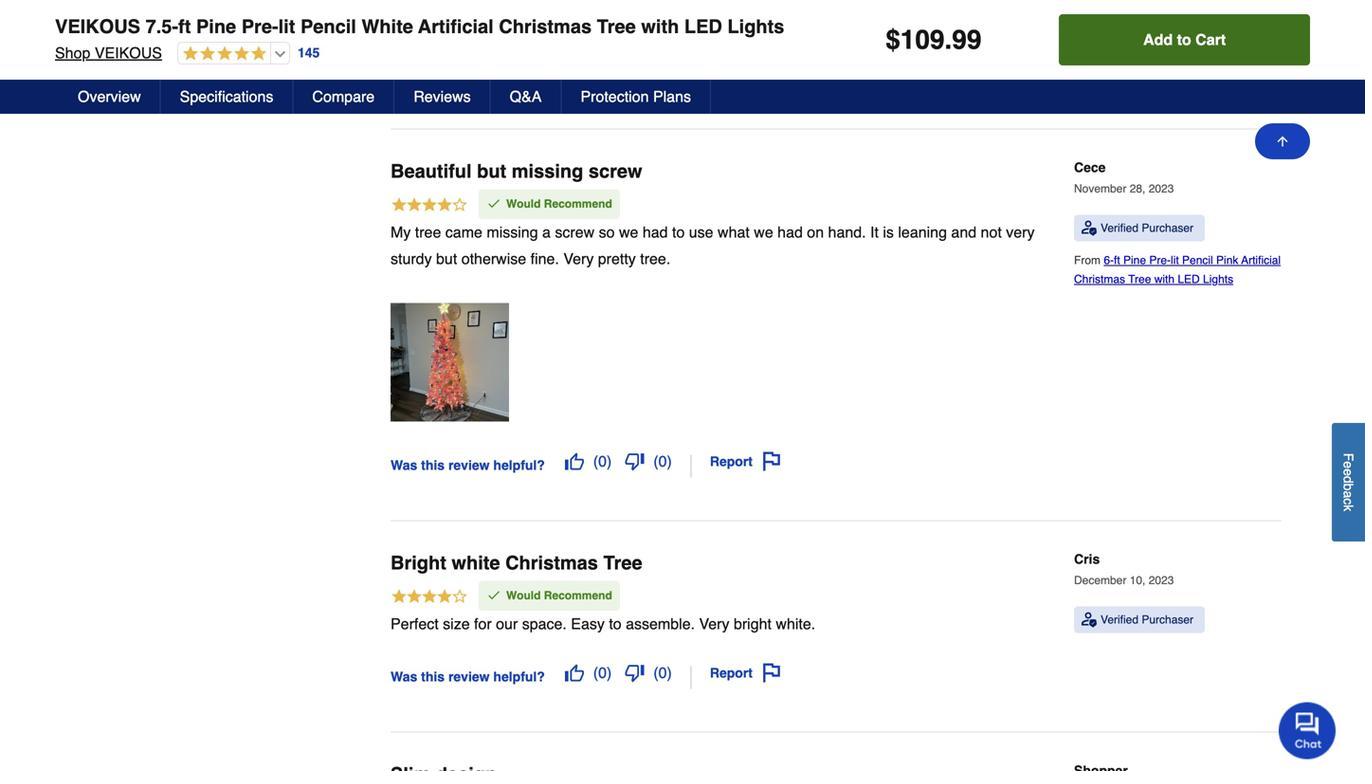 Task type: locate. For each thing, give the bounding box(es) containing it.
hand.
[[829, 223, 867, 241]]

missing
[[512, 160, 584, 182], [487, 223, 538, 241]]

0 vertical spatial verified
[[1101, 221, 1139, 235]]

lit left pink
[[1171, 254, 1180, 267]]

1 thumb down image from the top
[[625, 60, 644, 79]]

1 verified purchaser from the top
[[1101, 221, 1194, 235]]

arrow up image
[[1276, 134, 1291, 149]]

would up 'our'
[[506, 589, 541, 602]]

review for thumb up image corresponding to ( 1 )
[[449, 66, 490, 81]]

very
[[564, 250, 594, 267], [699, 615, 730, 633]]

3 was this review helpful? from the top
[[391, 669, 545, 684]]

1 was this review helpful? from the top
[[391, 66, 545, 81]]

( 1 )
[[593, 60, 612, 78]]

2 verified purchaser icon image from the top
[[1082, 612, 1097, 627]]

2 purchaser from the top
[[1142, 613, 1194, 626]]

( for thumb up image associated with ( 0 )
[[593, 664, 599, 681]]

helpful? left thumb up icon on the bottom of the page
[[494, 458, 545, 473]]

missing inside the my tree came missing a screw so we had to use what we had on hand. it is leaning and not very sturdy but otherwise fine. very pretty tree.
[[487, 223, 538, 241]]

2 vertical spatial was this review helpful?
[[391, 669, 545, 684]]

0 horizontal spatial pine
[[196, 16, 236, 37]]

we
[[619, 223, 639, 241], [754, 223, 774, 241]]

2023 for cris
[[1149, 574, 1175, 587]]

1 horizontal spatial lights
[[1204, 272, 1234, 286]]

2023 inside cris december 10, 2023
[[1149, 574, 1175, 587]]

1 vertical spatial missing
[[487, 223, 538, 241]]

with inside 6-ft pine pre-lit pencil pink artificial christmas tree with led lights
[[1155, 272, 1175, 286]]

veikous 7.5-ft pine pre-lit pencil white artificial christmas tree with led lights
[[55, 16, 785, 37]]

tree
[[415, 223, 441, 241]]

0 vertical spatial purchaser
[[1142, 221, 1194, 235]]

( for 'thumb down' image for thumb up image corresponding to ( 1 )
[[654, 60, 659, 78]]

artificial right white
[[418, 16, 494, 37]]

1 vertical spatial screw
[[555, 223, 595, 241]]

1 horizontal spatial led
[[1178, 272, 1200, 286]]

2 vertical spatial was
[[391, 669, 418, 684]]

verified for bright white christmas tree
[[1101, 613, 1139, 626]]

0 vertical spatial verified purchaser
[[1101, 221, 1194, 235]]

1 vertical spatial report button
[[704, 445, 788, 477]]

3 this from the top
[[421, 669, 445, 684]]

2 would from the top
[[506, 589, 541, 602]]

2 thumb up image from the top
[[565, 663, 584, 682]]

1 vertical spatial this
[[421, 458, 445, 473]]

was this review helpful? for thumb up image associated with ( 0 )
[[391, 669, 545, 684]]

a
[[543, 223, 551, 241], [1342, 491, 1357, 498]]

0 vertical spatial 2023
[[1149, 182, 1175, 195]]

2 vertical spatial to
[[609, 615, 622, 633]]

1 report from the top
[[710, 62, 753, 77]]

recommend up so
[[544, 197, 613, 210]]

screw
[[589, 160, 643, 182], [555, 223, 595, 241]]

would for christmas
[[506, 589, 541, 602]]

checkmark image up 'for'
[[487, 588, 502, 603]]

0 vertical spatial 4 stars image
[[391, 196, 469, 216]]

e up d
[[1342, 461, 1357, 468]]

1 vertical spatial flag image
[[763, 452, 782, 471]]

2023 inside cece november 28, 2023
[[1149, 182, 1175, 195]]

0 horizontal spatial had
[[643, 223, 668, 241]]

0 vertical spatial christmas
[[499, 16, 592, 37]]

1 horizontal spatial had
[[778, 223, 803, 241]]

$ 109 . 99
[[886, 25, 982, 55]]

thumb up image
[[565, 452, 584, 471]]

had up 'tree.'
[[643, 223, 668, 241]]

0 horizontal spatial very
[[564, 250, 594, 267]]

4 stars image up perfect
[[391, 588, 469, 608]]

verified purchaser icon image down december
[[1082, 612, 1097, 627]]

0 vertical spatial pencil
[[301, 16, 356, 37]]

2023
[[1149, 182, 1175, 195], [1149, 574, 1175, 587]]

tree
[[597, 16, 636, 37], [1129, 272, 1152, 286], [604, 552, 643, 574]]

0 vertical spatial very
[[564, 250, 594, 267]]

2 this from the top
[[421, 458, 445, 473]]

e up b
[[1342, 468, 1357, 476]]

2 e from the top
[[1342, 468, 1357, 476]]

tree inside 6-ft pine pre-lit pencil pink artificial christmas tree with led lights
[[1129, 272, 1152, 286]]

1 vertical spatial recommend
[[544, 589, 613, 602]]

1 flag image from the top
[[763, 60, 782, 79]]

1 vertical spatial tree
[[1129, 272, 1152, 286]]

but right 'beautiful'
[[477, 160, 507, 182]]

0 horizontal spatial a
[[543, 223, 551, 241]]

1 vertical spatial 2023
[[1149, 574, 1175, 587]]

2 2023 from the top
[[1149, 574, 1175, 587]]

verified purchaser icon image
[[1082, 220, 1097, 235], [1082, 612, 1097, 627]]

would recommend up space.
[[506, 589, 613, 602]]

lit
[[278, 16, 295, 37], [1171, 254, 1180, 267]]

( 0 ) for report button for thumb up icon on the bottom of the page
[[654, 452, 672, 470]]

0 horizontal spatial pencil
[[301, 16, 356, 37]]

1 vertical spatial review
[[449, 458, 490, 473]]

2 vertical spatial helpful?
[[494, 669, 545, 684]]

0 vertical spatial flag image
[[763, 60, 782, 79]]

to left use
[[672, 223, 685, 241]]

1 vertical spatial thumb up image
[[565, 663, 584, 682]]

a up 'fine.'
[[543, 223, 551, 241]]

1 horizontal spatial a
[[1342, 491, 1357, 498]]

f
[[1342, 453, 1357, 461]]

1 vertical spatial with
[[1155, 272, 1175, 286]]

0 for 'thumb down' image corresponding to thumb up image associated with ( 0 )
[[659, 664, 667, 681]]

thumb up image left ( 1 )
[[565, 60, 584, 79]]

1 vertical spatial would recommend
[[506, 589, 613, 602]]

0 vertical spatial helpful?
[[494, 66, 545, 81]]

sturdy
[[391, 250, 432, 267]]

verified up 6-
[[1101, 221, 1139, 235]]

1 review from the top
[[449, 66, 490, 81]]

purchaser down the 10,
[[1142, 613, 1194, 626]]

0 vertical spatial would recommend
[[506, 197, 613, 210]]

november
[[1075, 182, 1127, 195]]

very left bright
[[699, 615, 730, 633]]

verified purchaser down the 10,
[[1101, 613, 1194, 626]]

led inside 6-ft pine pre-lit pencil pink artificial christmas tree with led lights
[[1178, 272, 1200, 286]]

1 would from the top
[[506, 197, 541, 210]]

2 vertical spatial report
[[710, 665, 753, 680]]

2 vertical spatial report button
[[704, 657, 788, 689]]

is
[[883, 223, 894, 241]]

thumb up image for ( 1 )
[[565, 60, 584, 79]]

for
[[474, 615, 492, 633]]

christmas inside 6-ft pine pre-lit pencil pink artificial christmas tree with led lights
[[1075, 272, 1126, 286]]

artificial inside 6-ft pine pre-lit pencil pink artificial christmas tree with led lights
[[1242, 254, 1281, 267]]

3 review from the top
[[449, 669, 490, 684]]

2 review from the top
[[449, 458, 490, 473]]

2 report button from the top
[[704, 445, 788, 477]]

flag image
[[763, 60, 782, 79], [763, 452, 782, 471]]

1 e from the top
[[1342, 461, 1357, 468]]

review for thumb up icon on the bottom of the page
[[449, 458, 490, 473]]

review for thumb up image associated with ( 0 )
[[449, 669, 490, 684]]

2 vertical spatial review
[[449, 669, 490, 684]]

pencil left pink
[[1183, 254, 1214, 267]]

1 vertical spatial 4 stars image
[[391, 588, 469, 608]]

1 2023 from the top
[[1149, 182, 1175, 195]]

my
[[391, 223, 411, 241]]

to inside button
[[1178, 31, 1192, 48]]

d
[[1342, 476, 1357, 483]]

7.5-
[[146, 16, 178, 37]]

thumb up image for ( 0 )
[[565, 663, 584, 682]]

1 vertical spatial purchaser
[[1142, 613, 1194, 626]]

on
[[807, 223, 824, 241]]

( 0 ) for report button for thumb up image corresponding to ( 1 )
[[654, 60, 672, 78]]

4 stars image up tree
[[391, 196, 469, 216]]

very right 'fine.'
[[564, 250, 594, 267]]

4.7 stars image
[[178, 46, 266, 63]]

1 checkmark image from the top
[[487, 196, 502, 211]]

ft right the "from"
[[1114, 254, 1121, 267]]

1 4 stars image from the top
[[391, 196, 469, 216]]

0 vertical spatial checkmark image
[[487, 196, 502, 211]]

to
[[1178, 31, 1192, 48], [672, 223, 685, 241], [609, 615, 622, 633]]

protection
[[581, 88, 649, 105]]

.
[[945, 25, 953, 55]]

thumb down image down assemble.
[[625, 663, 644, 682]]

0 vertical spatial recommend
[[544, 197, 613, 210]]

ft up 4.7 stars image
[[178, 16, 191, 37]]

beautiful but missing screw
[[391, 160, 643, 182]]

3 was from the top
[[391, 669, 418, 684]]

artificial right pink
[[1242, 254, 1281, 267]]

verified purchaser down "28,"
[[1101, 221, 1194, 235]]

lit up the compare 'button' at the left top of page
[[278, 16, 295, 37]]

add to cart button
[[1060, 14, 1311, 65]]

f e e d b a c k
[[1342, 453, 1357, 511]]

from
[[1075, 254, 1104, 267]]

2 checkmark image from the top
[[487, 588, 502, 603]]

reviews button
[[395, 80, 491, 114]]

1 vertical spatial checkmark image
[[487, 588, 502, 603]]

screw inside the my tree came missing a screw so we had to use what we had on hand. it is leaning and not very sturdy but otherwise fine. very pretty tree.
[[555, 223, 595, 241]]

checkmark image
[[487, 196, 502, 211], [487, 588, 502, 603]]

flag image for ( 0 )
[[763, 452, 782, 471]]

1 helpful? from the top
[[494, 66, 545, 81]]

had left on
[[778, 223, 803, 241]]

perfect size for our space. easy to assemble. very bright white.
[[391, 615, 816, 633]]

was this review helpful?
[[391, 66, 545, 81], [391, 458, 545, 473], [391, 669, 545, 684]]

2 was from the top
[[391, 458, 418, 473]]

0 horizontal spatial ft
[[178, 16, 191, 37]]

purchaser up 6-ft pine pre-lit pencil pink artificial christmas tree with led lights
[[1142, 221, 1194, 235]]

we right the what
[[754, 223, 774, 241]]

a up k
[[1342, 491, 1357, 498]]

1 would recommend from the top
[[506, 197, 613, 210]]

flag image for ( 1 )
[[763, 60, 782, 79]]

screw left so
[[555, 223, 595, 241]]

1 vertical spatial helpful?
[[494, 458, 545, 473]]

review
[[449, 66, 490, 81], [449, 458, 490, 473], [449, 669, 490, 684]]

1 horizontal spatial we
[[754, 223, 774, 241]]

it
[[871, 223, 879, 241]]

not
[[981, 223, 1002, 241]]

christmas down 6-
[[1075, 272, 1126, 286]]

screw up so
[[589, 160, 643, 182]]

1 vertical spatial artificial
[[1242, 254, 1281, 267]]

(
[[593, 60, 599, 78], [654, 60, 659, 78], [593, 452, 599, 470], [654, 452, 659, 470], [593, 664, 599, 681], [654, 664, 659, 681]]

2 vertical spatial this
[[421, 669, 445, 684]]

3 report from the top
[[710, 665, 753, 680]]

1 verified from the top
[[1101, 221, 1139, 235]]

1 thumb up image from the top
[[565, 60, 584, 79]]

verified purchaser for beautiful but missing screw
[[1101, 221, 1194, 235]]

purchaser for beautiful but missing screw
[[1142, 221, 1194, 235]]

size
[[443, 615, 470, 633]]

white
[[452, 552, 500, 574]]

2 helpful? from the top
[[494, 458, 545, 473]]

0 for thumb up image associated with ( 0 )
[[599, 664, 607, 681]]

1 vertical spatial but
[[436, 250, 457, 267]]

0 vertical spatial report
[[710, 62, 753, 77]]

1 vertical spatial verified purchaser icon image
[[1082, 612, 1097, 627]]

3 helpful? from the top
[[494, 669, 545, 684]]

1 vertical spatial was
[[391, 458, 418, 473]]

0 vertical spatial verified purchaser icon image
[[1082, 220, 1097, 235]]

3 thumb down image from the top
[[625, 663, 644, 682]]

white
[[362, 16, 413, 37]]

pencil up 145
[[301, 16, 356, 37]]

pencil inside 6-ft pine pre-lit pencil pink artificial christmas tree with led lights
[[1183, 254, 1214, 267]]

2 would recommend from the top
[[506, 589, 613, 602]]

2 verified from the top
[[1101, 613, 1139, 626]]

0 horizontal spatial lights
[[728, 16, 785, 37]]

checkmark image down beautiful but missing screw
[[487, 196, 502, 211]]

0 vertical spatial this
[[421, 66, 445, 81]]

thumb down image right thumb up icon on the bottom of the page
[[625, 452, 644, 471]]

1 vertical spatial would
[[506, 589, 541, 602]]

0 horizontal spatial but
[[436, 250, 457, 267]]

with
[[641, 16, 679, 37], [1155, 272, 1175, 286]]

verified down the 10,
[[1101, 613, 1139, 626]]

2 recommend from the top
[[544, 589, 613, 602]]

pre- up 4.7 stars image
[[242, 16, 278, 37]]

1 verified purchaser icon image from the top
[[1082, 220, 1097, 235]]

2 4 stars image from the top
[[391, 588, 469, 608]]

0 horizontal spatial led
[[685, 16, 723, 37]]

1 horizontal spatial to
[[672, 223, 685, 241]]

recommend up easy
[[544, 589, 613, 602]]

2 we from the left
[[754, 223, 774, 241]]

0 vertical spatial was
[[391, 66, 418, 81]]

flag image
[[763, 663, 782, 682]]

a inside the my tree came missing a screw so we had to use what we had on hand. it is leaning and not very sturdy but otherwise fine. very pretty tree.
[[543, 223, 551, 241]]

helpful?
[[494, 66, 545, 81], [494, 458, 545, 473], [494, 669, 545, 684]]

this
[[421, 66, 445, 81], [421, 458, 445, 473], [421, 669, 445, 684]]

pine
[[196, 16, 236, 37], [1124, 254, 1147, 267]]

0 vertical spatial report button
[[704, 53, 788, 86]]

pine right 6-
[[1124, 254, 1147, 267]]

6-ft pine pre-lit pencil pink artificial christmas tree with led lights link
[[1075, 254, 1281, 286]]

2 verified purchaser from the top
[[1101, 613, 1194, 626]]

0 horizontal spatial we
[[619, 223, 639, 241]]

0 vertical spatial artificial
[[418, 16, 494, 37]]

recommend
[[544, 197, 613, 210], [544, 589, 613, 602]]

1 was from the top
[[391, 66, 418, 81]]

verified
[[1101, 221, 1139, 235], [1101, 613, 1139, 626]]

1 vertical spatial very
[[699, 615, 730, 633]]

verified purchaser for bright white christmas tree
[[1101, 613, 1194, 626]]

2 was this review helpful? from the top
[[391, 458, 545, 473]]

0 vertical spatial to
[[1178, 31, 1192, 48]]

plans
[[653, 88, 691, 105]]

verified purchaser
[[1101, 221, 1194, 235], [1101, 613, 1194, 626]]

2 flag image from the top
[[763, 452, 782, 471]]

0 vertical spatial led
[[685, 16, 723, 37]]

veikous up shop veikous
[[55, 16, 140, 37]]

1 horizontal spatial with
[[1155, 272, 1175, 286]]

to right easy
[[609, 615, 622, 633]]

thumb up image down easy
[[565, 663, 584, 682]]

2 thumb down image from the top
[[625, 452, 644, 471]]

1 vertical spatial lights
[[1204, 272, 1234, 286]]

2 vertical spatial thumb down image
[[625, 663, 644, 682]]

0 horizontal spatial pre-
[[242, 16, 278, 37]]

( 0 )
[[654, 60, 672, 78], [593, 452, 612, 470], [654, 452, 672, 470], [593, 664, 612, 681], [654, 664, 672, 681]]

1 this from the top
[[421, 66, 445, 81]]

1 vertical spatial lit
[[1171, 254, 1180, 267]]

pre- inside 6-ft pine pre-lit pencil pink artificial christmas tree with led lights
[[1150, 254, 1171, 267]]

report button for thumb up image associated with ( 0 )
[[704, 657, 788, 689]]

was for flag image associated with ( 0 )
[[391, 458, 418, 473]]

christmas
[[499, 16, 592, 37], [1075, 272, 1126, 286], [506, 552, 598, 574]]

artificial
[[418, 16, 494, 37], [1242, 254, 1281, 267]]

0 horizontal spatial lit
[[278, 16, 295, 37]]

christmas up q&a
[[499, 16, 592, 37]]

0 for 'thumb down' image for thumb up image corresponding to ( 1 )
[[659, 60, 667, 78]]

https://photos us.bazaarvoice.com/photo/2/cghvdg86bg93zxm/db10fa8a f5b0 5bb9 baf0 a3a437634da5 image
[[519, 0, 637, 30]]

1 horizontal spatial very
[[699, 615, 730, 633]]

1
[[599, 60, 607, 78]]

would down beautiful but missing screw
[[506, 197, 541, 210]]

what
[[718, 223, 750, 241]]

specifications button
[[161, 80, 293, 114]]

1 recommend from the top
[[544, 197, 613, 210]]

1 vertical spatial ft
[[1114, 254, 1121, 267]]

1 purchaser from the top
[[1142, 221, 1194, 235]]

pre-
[[242, 16, 278, 37], [1150, 254, 1171, 267]]

pre- right 6-
[[1150, 254, 1171, 267]]

verified for beautiful but missing screw
[[1101, 221, 1139, 235]]

came
[[446, 223, 483, 241]]

but down came
[[436, 250, 457, 267]]

helpful? down 'our'
[[494, 669, 545, 684]]

thumb down image
[[625, 60, 644, 79], [625, 452, 644, 471], [625, 663, 644, 682]]

1 vertical spatial thumb down image
[[625, 452, 644, 471]]

missing down 'q&a' button
[[512, 160, 584, 182]]

2 report from the top
[[710, 454, 753, 469]]

veikous down 7.5-
[[95, 44, 162, 62]]

lit inside 6-ft pine pre-lit pencil pink artificial christmas tree with led lights
[[1171, 254, 1180, 267]]

1 horizontal spatial ft
[[1114, 254, 1121, 267]]

3 report button from the top
[[704, 657, 788, 689]]

0 vertical spatial but
[[477, 160, 507, 182]]

purchaser
[[1142, 221, 1194, 235], [1142, 613, 1194, 626]]

1 horizontal spatial pre-
[[1150, 254, 1171, 267]]

thumb down image up protection plans
[[625, 60, 644, 79]]

0 vertical spatial a
[[543, 223, 551, 241]]

0
[[659, 60, 667, 78], [599, 452, 607, 470], [659, 452, 667, 470], [599, 664, 607, 681], [659, 664, 667, 681]]

was this review helpful? for thumb up icon on the bottom of the page
[[391, 458, 545, 473]]

missing up otherwise
[[487, 223, 538, 241]]

0 vertical spatial thumb up image
[[565, 60, 584, 79]]

1 vertical spatial report
[[710, 454, 753, 469]]

1 report button from the top
[[704, 53, 788, 86]]

0 vertical spatial pre-
[[242, 16, 278, 37]]

christmas up space.
[[506, 552, 598, 574]]

0 for thumb up icon on the bottom of the page
[[599, 452, 607, 470]]

helpful? up q&a
[[494, 66, 545, 81]]

1 vertical spatial pine
[[1124, 254, 1147, 267]]

1 vertical spatial pre-
[[1150, 254, 1171, 267]]

1 vertical spatial pencil
[[1183, 254, 1214, 267]]

pine inside 6-ft pine pre-lit pencil pink artificial christmas tree with led lights
[[1124, 254, 1147, 267]]

had
[[643, 223, 668, 241], [778, 223, 803, 241]]

1 vertical spatial a
[[1342, 491, 1357, 498]]

2023 right "28,"
[[1149, 182, 1175, 195]]

checkmark image for but
[[487, 196, 502, 211]]

)
[[607, 60, 612, 78], [667, 60, 672, 78], [607, 452, 612, 470], [667, 452, 672, 470], [607, 664, 612, 681], [667, 664, 672, 681]]

pine up 4.7 stars image
[[196, 16, 236, 37]]

2023 right the 10,
[[1149, 574, 1175, 587]]

4 stars image
[[391, 196, 469, 216], [391, 588, 469, 608]]

specifications
[[180, 88, 274, 105]]

2023 for cece
[[1149, 182, 1175, 195]]

verified purchaser icon image up the "from"
[[1082, 220, 1097, 235]]

thumb down image for thumb up image associated with ( 0 )
[[625, 663, 644, 682]]

thumb up image
[[565, 60, 584, 79], [565, 663, 584, 682]]

1 vertical spatial verified purchaser
[[1101, 613, 1194, 626]]

we right so
[[619, 223, 639, 241]]

to right add
[[1178, 31, 1192, 48]]

report
[[710, 62, 753, 77], [710, 454, 753, 469], [710, 665, 753, 680]]

would
[[506, 197, 541, 210], [506, 589, 541, 602]]

pencil
[[301, 16, 356, 37], [1183, 254, 1214, 267]]

add to cart
[[1144, 31, 1226, 48]]

2 horizontal spatial to
[[1178, 31, 1192, 48]]

bright
[[391, 552, 447, 574]]

would recommend down beautiful but missing screw
[[506, 197, 613, 210]]



Task type: describe. For each thing, give the bounding box(es) containing it.
pretty
[[598, 250, 636, 267]]

otherwise
[[462, 250, 527, 267]]

cris
[[1075, 551, 1100, 566]]

cece
[[1075, 160, 1106, 175]]

1 had from the left
[[643, 223, 668, 241]]

to inside the my tree came missing a screw so we had to use what we had on hand. it is leaning and not very sturdy but otherwise fine. very pretty tree.
[[672, 223, 685, 241]]

would recommend for missing
[[506, 197, 613, 210]]

0 horizontal spatial with
[[641, 16, 679, 37]]

protection plans
[[581, 88, 691, 105]]

very inside the my tree came missing a screw so we had to use what we had on hand. it is leaning and not very sturdy but otherwise fine. very pretty tree.
[[564, 250, 594, 267]]

6-ft pine pre-lit pencil pink artificial christmas tree with led lights
[[1075, 254, 1281, 286]]

$
[[886, 25, 901, 55]]

report for flag image associated with ( 0 )
[[710, 454, 753, 469]]

very
[[1007, 223, 1035, 241]]

4 stars image for beautiful
[[391, 196, 469, 216]]

10,
[[1130, 574, 1146, 587]]

0 vertical spatial missing
[[512, 160, 584, 182]]

145
[[298, 45, 320, 60]]

( for 'thumb down' image associated with thumb up icon on the bottom of the page
[[654, 452, 659, 470]]

0 vertical spatial lights
[[728, 16, 785, 37]]

beautiful
[[391, 160, 472, 182]]

a inside f e e d b a c k button
[[1342, 491, 1357, 498]]

thumb down image for thumb up image corresponding to ( 1 )
[[625, 60, 644, 79]]

fine.
[[531, 250, 559, 267]]

2 vertical spatial tree
[[604, 552, 643, 574]]

tree.
[[640, 250, 671, 267]]

protection plans button
[[562, 80, 711, 114]]

0 for 'thumb down' image associated with thumb up icon on the bottom of the page
[[659, 452, 667, 470]]

verified purchaser icon image for screw
[[1082, 220, 1097, 235]]

bright
[[734, 615, 772, 633]]

leaning
[[899, 223, 947, 241]]

perfect
[[391, 615, 439, 633]]

this for flag image related to ( 1 )
[[421, 66, 445, 81]]

report button for thumb up icon on the bottom of the page
[[704, 445, 788, 477]]

pink
[[1217, 254, 1239, 267]]

was this review helpful? for thumb up image corresponding to ( 1 )
[[391, 66, 545, 81]]

recommend for missing
[[544, 197, 613, 210]]

would for missing
[[506, 197, 541, 210]]

my tree came missing a screw so we had to use what we had on hand. it is leaning and not very sturdy but otherwise fine. very pretty tree.
[[391, 223, 1035, 267]]

q&a
[[510, 88, 542, 105]]

purchaser for bright white christmas tree
[[1142, 613, 1194, 626]]

thumb down image for thumb up icon on the bottom of the page
[[625, 452, 644, 471]]

ft inside 6-ft pine pre-lit pencil pink artificial christmas tree with led lights
[[1114, 254, 1121, 267]]

helpful? for thumb up image corresponding to ( 1 )
[[494, 66, 545, 81]]

our
[[496, 615, 518, 633]]

109
[[901, 25, 945, 55]]

report for flag icon
[[710, 665, 753, 680]]

december
[[1075, 574, 1127, 587]]

cece november 28, 2023
[[1075, 160, 1175, 195]]

assemble.
[[626, 615, 695, 633]]

0 horizontal spatial artificial
[[418, 16, 494, 37]]

0 vertical spatial pine
[[196, 16, 236, 37]]

compare button
[[293, 80, 395, 114]]

this for flag icon
[[421, 669, 445, 684]]

reviews
[[414, 88, 471, 105]]

( for 'thumb down' image corresponding to thumb up image associated with ( 0 )
[[654, 664, 659, 681]]

99
[[953, 25, 982, 55]]

4 stars image for bright
[[391, 588, 469, 608]]

chat invite button image
[[1279, 701, 1337, 759]]

q&a button
[[491, 80, 562, 114]]

https://photos us.bazaarvoice.com/photo/2/cghvdg86bg93zxm/7f8e5509 6dd8 51b1 af15 92ff620a68b3 image
[[391, 303, 509, 421]]

f e e d b a c k button
[[1333, 423, 1366, 541]]

shop veikous
[[55, 44, 162, 62]]

report button for thumb up image corresponding to ( 1 )
[[704, 53, 788, 86]]

( 0 ) for report button related to thumb up image associated with ( 0 )
[[654, 664, 672, 681]]

space.
[[522, 615, 567, 633]]

and
[[952, 223, 977, 241]]

add
[[1144, 31, 1173, 48]]

( for thumb up image corresponding to ( 1 )
[[593, 60, 599, 78]]

k
[[1342, 505, 1357, 511]]

2 had from the left
[[778, 223, 803, 241]]

overview
[[78, 88, 141, 105]]

2 vertical spatial christmas
[[506, 552, 598, 574]]

helpful? for thumb up icon on the bottom of the page
[[494, 458, 545, 473]]

bright white christmas tree
[[391, 552, 643, 574]]

would recommend for christmas
[[506, 589, 613, 602]]

shop
[[55, 44, 90, 62]]

0 vertical spatial veikous
[[55, 16, 140, 37]]

1 we from the left
[[619, 223, 639, 241]]

checkmark image for white
[[487, 588, 502, 603]]

0 horizontal spatial to
[[609, 615, 622, 633]]

use
[[689, 223, 714, 241]]

https://photos us.bazaarvoice.com/photo/2/cghvdg86bg93zxm/3838c77a 96a9 5db2 9c4b 58272d104caa image
[[391, 0, 509, 30]]

0 vertical spatial ft
[[178, 16, 191, 37]]

28,
[[1130, 182, 1146, 195]]

1 vertical spatial veikous
[[95, 44, 162, 62]]

cart
[[1196, 31, 1226, 48]]

so
[[599, 223, 615, 241]]

recommend for christmas
[[544, 589, 613, 602]]

cris december 10, 2023
[[1075, 551, 1175, 587]]

0 vertical spatial tree
[[597, 16, 636, 37]]

easy
[[571, 615, 605, 633]]

0 vertical spatial screw
[[589, 160, 643, 182]]

b
[[1342, 483, 1357, 491]]

white.
[[776, 615, 816, 633]]

overview button
[[59, 80, 161, 114]]

compare
[[312, 88, 375, 105]]

c
[[1342, 498, 1357, 505]]

6-
[[1104, 254, 1114, 267]]

verified purchaser icon image for tree
[[1082, 612, 1097, 627]]

lights inside 6-ft pine pre-lit pencil pink artificial christmas tree with led lights
[[1204, 272, 1234, 286]]

report for flag image related to ( 1 )
[[710, 62, 753, 77]]

( for thumb up icon on the bottom of the page
[[593, 452, 599, 470]]

was for flag icon
[[391, 669, 418, 684]]

was for flag image related to ( 1 )
[[391, 66, 418, 81]]

this for flag image associated with ( 0 )
[[421, 458, 445, 473]]

but inside the my tree came missing a screw so we had to use what we had on hand. it is leaning and not very sturdy but otherwise fine. very pretty tree.
[[436, 250, 457, 267]]

helpful? for thumb up image associated with ( 0 )
[[494, 669, 545, 684]]



Task type: vqa. For each thing, say whether or not it's contained in the screenshot.
2nd WOULD RECOMMEND from the bottom
yes



